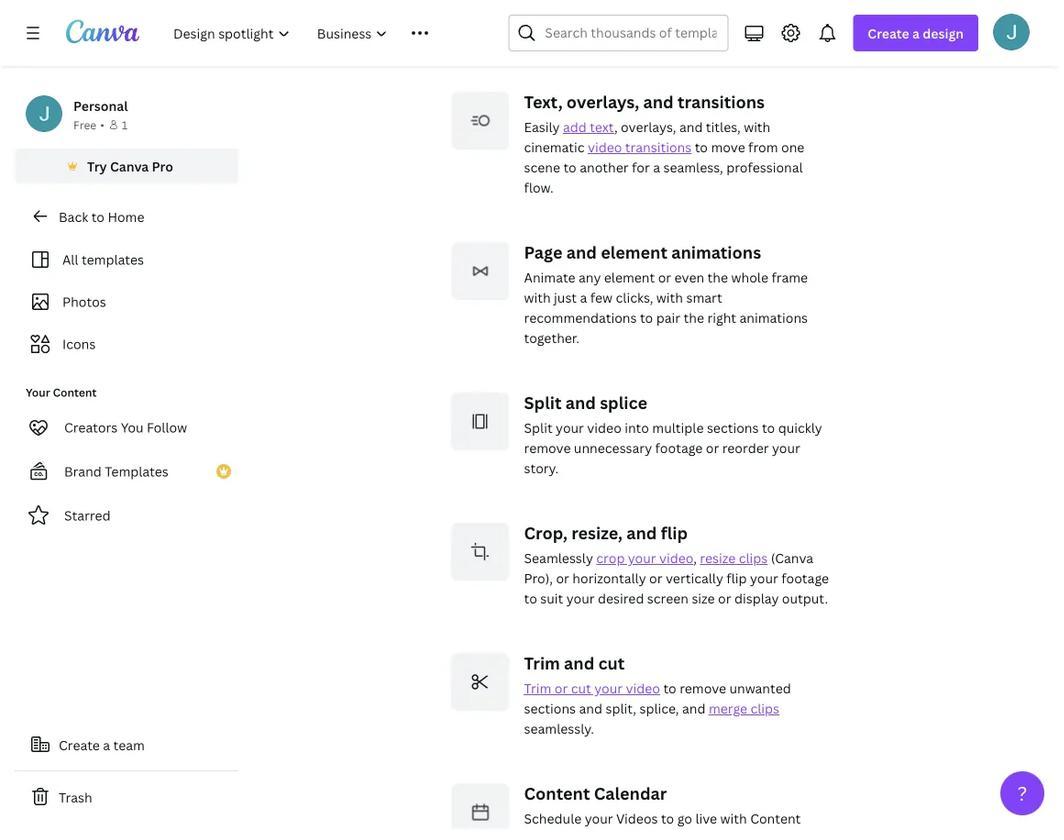 Task type: vqa. For each thing, say whether or not it's contained in the screenshot.
the right "1"
no



Task type: locate. For each thing, give the bounding box(es) containing it.
to left set at the right
[[615, 8, 629, 26]]

trim for trim or cut your video
[[524, 680, 552, 697]]

1 horizontal spatial ,
[[694, 550, 697, 567]]

or left reorder
[[706, 440, 720, 457]]

videos
[[617, 810, 658, 828]]

your right narrate
[[782, 8, 810, 26]]

0 vertical spatial overlays,
[[567, 91, 640, 114]]

or left the even
[[658, 269, 672, 286]]

0 vertical spatial cut
[[599, 653, 625, 675]]

add
[[563, 119, 587, 136]]

1 vertical spatial overlays,
[[621, 119, 677, 136]]

and inside , overlays, and titles, with cinematic
[[680, 119, 703, 136]]

flip up the 'seamlessly crop your video , resize clips'
[[661, 522, 688, 545]]

a right for
[[653, 159, 661, 176]]

transitions up for
[[626, 139, 692, 156]]

1 vertical spatial sections
[[524, 700, 576, 718]]

to inside page and element animations animate any element or even the whole frame with just a few clicks, with smart recommendations to pair the right animations together.
[[640, 309, 654, 327]]

you
[[121, 419, 144, 436]]

(canva pro), or horizontally or vertically flip your footage to suit your desired screen size or display output.
[[524, 550, 829, 608]]

and layer multiple tracks to your video timeline to set the mood or narrate your story.
[[524, 0, 810, 46]]

1 vertical spatial create
[[59, 736, 100, 754]]

multiple up mood
[[670, 0, 721, 6]]

crop
[[597, 550, 625, 567]]

overlays, up video transitions link
[[621, 119, 677, 136]]

vertically
[[666, 570, 724, 587]]

video up unnecessary
[[588, 419, 622, 437]]

remove left unnecessary
[[524, 440, 571, 457]]

your right suit
[[567, 590, 595, 608]]

trim for trim and cut
[[524, 653, 560, 675]]

cut
[[599, 653, 625, 675], [571, 680, 592, 697]]

text
[[590, 119, 615, 136]]

1 vertical spatial flip
[[727, 570, 747, 587]]

the down layer
[[654, 8, 674, 26]]

creators you follow
[[64, 419, 187, 436]]

0 horizontal spatial cut
[[571, 680, 592, 697]]

or inside page and element animations animate any element or even the whole frame with just a few clicks, with smart recommendations to pair the right animations together.
[[658, 269, 672, 286]]

john smith image
[[994, 14, 1030, 50]]

resize clips link
[[700, 550, 768, 567]]

1 vertical spatial remove
[[680, 680, 727, 697]]

animate
[[524, 269, 576, 286]]

0 horizontal spatial ,
[[615, 119, 618, 136]]

or right size
[[718, 590, 732, 608]]

1 trim from the top
[[524, 653, 560, 675]]

another
[[580, 159, 629, 176]]

your up split,
[[595, 680, 623, 697]]

1 vertical spatial multiple
[[653, 419, 704, 437]]

trim down "trim and cut"
[[524, 680, 552, 697]]

0 vertical spatial trim
[[524, 653, 560, 675]]

with up from
[[744, 119, 771, 136]]

footage right unnecessary
[[656, 440, 703, 457]]

a left team
[[103, 736, 110, 754]]

footage inside (canva pro), or horizontally or vertically flip your footage to suit your desired screen size or display output.
[[782, 570, 829, 587]]

clips right resize
[[739, 550, 768, 567]]

Search search field
[[545, 16, 717, 50]]

professional
[[727, 159, 803, 176]]

to inside split and splice split your video into multiple sections to quickly remove unnecessary footage or reorder your story.
[[762, 419, 775, 437]]

and up , overlays, and titles, with cinematic
[[644, 91, 674, 114]]

and up any
[[567, 242, 597, 264]]

clips inside merge clips seamlessly.
[[751, 700, 780, 718]]

trash
[[59, 789, 92, 806]]

and inside and layer multiple tracks to your video timeline to set the mood or narrate your story.
[[610, 0, 633, 6]]

and down the trim or cut your video link
[[579, 700, 603, 718]]

your right tracks
[[782, 0, 810, 6]]

follow
[[147, 419, 187, 436]]

story. up text, on the top of the page
[[524, 29, 559, 46]]

2 horizontal spatial content
[[751, 810, 801, 828]]

starred link
[[15, 497, 239, 534]]

1 vertical spatial cut
[[571, 680, 592, 697]]

remove
[[524, 440, 571, 457], [680, 680, 727, 697]]

to up seamless, at the right of page
[[695, 139, 708, 156]]

, overlays, and titles, with cinematic
[[524, 119, 771, 156]]

to left go in the bottom of the page
[[661, 810, 675, 828]]

your
[[782, 0, 810, 6], [782, 8, 810, 26], [556, 419, 584, 437], [772, 440, 801, 457], [628, 550, 657, 567], [750, 570, 779, 587], [567, 590, 595, 608], [595, 680, 623, 697], [585, 810, 613, 828]]

or inside and layer multiple tracks to your video timeline to set the mood or narrate your story.
[[717, 8, 730, 26]]

2 vertical spatial the
[[684, 309, 705, 327]]

text, overlays, and transitions image
[[451, 91, 510, 150]]

1 horizontal spatial remove
[[680, 680, 727, 697]]

create a design button
[[854, 15, 979, 51]]

set
[[632, 8, 651, 26]]

to inside content calendar schedule your videos to go live with content
[[661, 810, 675, 828]]

and inside split and splice split your video into multiple sections to quickly remove unnecessary footage or reorder your story.
[[566, 392, 596, 414]]

multiple inside split and splice split your video into multiple sections to quickly remove unnecessary footage or reorder your story.
[[653, 419, 704, 437]]

video
[[524, 8, 559, 26], [588, 139, 622, 156], [588, 419, 622, 437], [660, 550, 694, 567], [626, 680, 661, 697]]

0 vertical spatial footage
[[656, 440, 703, 457]]

the up smart
[[708, 269, 729, 286]]

0 vertical spatial split
[[524, 392, 562, 414]]

2 horizontal spatial the
[[708, 269, 729, 286]]

0 vertical spatial create
[[868, 24, 910, 42]]

content up 'schedule'
[[524, 783, 590, 805]]

a left few
[[580, 289, 588, 307]]

animations up the even
[[672, 242, 762, 264]]

and up set at the right
[[610, 0, 633, 6]]

to up reorder
[[762, 419, 775, 437]]

go
[[678, 810, 693, 828]]

to up splice,
[[664, 680, 677, 697]]

trim or cut your video
[[524, 680, 661, 697]]

back
[[59, 208, 88, 225]]

0 vertical spatial story.
[[524, 29, 559, 46]]

even
[[675, 269, 705, 286]]

video up another
[[588, 139, 622, 156]]

cut for or
[[571, 680, 592, 697]]

,
[[615, 119, 618, 136], [694, 550, 697, 567]]

overlays, for text,
[[567, 91, 640, 114]]

1 horizontal spatial content
[[524, 783, 590, 805]]

to right back
[[91, 208, 105, 225]]

•
[[100, 117, 105, 132]]

sections
[[707, 419, 759, 437], [524, 700, 576, 718]]

1 vertical spatial clips
[[751, 700, 780, 718]]

0 horizontal spatial flip
[[661, 522, 688, 545]]

and left titles,
[[680, 119, 703, 136]]

and left the "splice"
[[566, 392, 596, 414]]

easily add text
[[524, 119, 615, 136]]

1 horizontal spatial flip
[[727, 570, 747, 587]]

0 vertical spatial multiple
[[670, 0, 721, 6]]

with up 'pair'
[[657, 289, 684, 307]]

the inside and layer multiple tracks to your video timeline to set the mood or narrate your story.
[[654, 8, 674, 26]]

overlays, inside , overlays, and titles, with cinematic
[[621, 119, 677, 136]]

0 vertical spatial transitions
[[678, 91, 765, 114]]

0 vertical spatial animations
[[672, 242, 762, 264]]

with inside , overlays, and titles, with cinematic
[[744, 119, 771, 136]]

just
[[554, 289, 577, 307]]

text, overlays, and transitions
[[524, 91, 765, 114]]

video transitions link
[[588, 139, 692, 156]]

, up vertically
[[694, 550, 697, 567]]

create left team
[[59, 736, 100, 754]]

sections up seamlessly.
[[524, 700, 576, 718]]

icons link
[[26, 327, 228, 361]]

story. up "crop,"
[[524, 460, 559, 477]]

clips
[[739, 550, 768, 567], [751, 700, 780, 718]]

split
[[524, 392, 562, 414], [524, 419, 553, 437]]

create left design
[[868, 24, 910, 42]]

create inside button
[[59, 736, 100, 754]]

cut up the trim or cut your video link
[[599, 653, 625, 675]]

crop your video link
[[597, 550, 694, 567]]

0 vertical spatial content
[[53, 385, 97, 400]]

together.
[[524, 330, 580, 347]]

multiple right into
[[653, 419, 704, 437]]

content calendar schedule your videos to go live with content
[[524, 783, 803, 830]]

video left timeline
[[524, 8, 559, 26]]

sections inside split and splice split your video into multiple sections to quickly remove unnecessary footage or reorder your story.
[[707, 419, 759, 437]]

cut for and
[[599, 653, 625, 675]]

1 horizontal spatial sections
[[707, 419, 759, 437]]

animations down frame
[[740, 309, 808, 327]]

overlays, up text
[[567, 91, 640, 114]]

? button
[[1001, 772, 1045, 816]]

content right your at the top left of page
[[53, 385, 97, 400]]

, up video transitions link
[[615, 119, 618, 136]]

splice,
[[640, 700, 679, 718]]

output.
[[782, 590, 829, 608]]

to inside to remove unwanted sections and split, splice, and
[[664, 680, 677, 697]]

split right split and splice image
[[524, 419, 553, 437]]

0 horizontal spatial create
[[59, 736, 100, 754]]

create inside dropdown button
[[868, 24, 910, 42]]

2 story. from the top
[[524, 460, 559, 477]]

0 vertical spatial sections
[[707, 419, 759, 437]]

video inside split and splice split your video into multiple sections to quickly remove unnecessary footage or reorder your story.
[[588, 419, 622, 437]]

live
[[696, 810, 718, 828]]

right
[[708, 309, 737, 327]]

personal
[[73, 97, 128, 114]]

footage
[[656, 440, 703, 457], [782, 570, 829, 587]]

1 vertical spatial split
[[524, 419, 553, 437]]

flip down the resize clips link
[[727, 570, 747, 587]]

1 vertical spatial footage
[[782, 570, 829, 587]]

timeline
[[562, 8, 612, 26]]

0 vertical spatial the
[[654, 8, 674, 26]]

your left videos
[[585, 810, 613, 828]]

with right live
[[721, 810, 747, 828]]

a left design
[[913, 24, 920, 42]]

easily
[[524, 119, 560, 136]]

trim up the trim or cut your video link
[[524, 653, 560, 675]]

None search field
[[509, 15, 729, 51]]

a
[[913, 24, 920, 42], [653, 159, 661, 176], [580, 289, 588, 307], [103, 736, 110, 754]]

to left 'pair'
[[640, 309, 654, 327]]

0 horizontal spatial sections
[[524, 700, 576, 718]]

1 vertical spatial story.
[[524, 460, 559, 477]]

the down smart
[[684, 309, 705, 327]]

1 horizontal spatial create
[[868, 24, 910, 42]]

remove up merge
[[680, 680, 727, 697]]

0 vertical spatial ,
[[615, 119, 618, 136]]

create for create a team
[[59, 736, 100, 754]]

0 horizontal spatial the
[[654, 8, 674, 26]]

overlays,
[[567, 91, 640, 114], [621, 119, 677, 136]]

size
[[692, 590, 715, 608]]

video transitions
[[588, 139, 692, 156]]

resize,
[[572, 522, 623, 545]]

content right live
[[751, 810, 801, 828]]

top level navigation element
[[161, 15, 465, 51], [161, 15, 465, 51]]

clicks,
[[616, 289, 654, 307]]

1 vertical spatial trim
[[524, 680, 552, 697]]

1 story. from the top
[[524, 29, 559, 46]]

0 horizontal spatial footage
[[656, 440, 703, 457]]

clips down unwanted
[[751, 700, 780, 718]]

photos
[[62, 293, 106, 311]]

back to home link
[[15, 198, 239, 235]]

footage up the output.
[[782, 570, 829, 587]]

2 trim from the top
[[524, 680, 552, 697]]

your up unnecessary
[[556, 419, 584, 437]]

to inside (canva pro), or horizontally or vertically flip your footage to suit your desired screen size or display output.
[[524, 590, 537, 608]]

to left suit
[[524, 590, 537, 608]]

story. inside and layer multiple tracks to your video timeline to set the mood or narrate your story.
[[524, 29, 559, 46]]

or down the 'seamlessly crop your video , resize clips'
[[650, 570, 663, 587]]

move
[[711, 139, 746, 156]]

0 vertical spatial element
[[601, 242, 668, 264]]

0 vertical spatial remove
[[524, 440, 571, 457]]

1 horizontal spatial cut
[[599, 653, 625, 675]]

(canva
[[771, 550, 814, 567]]

sections up reorder
[[707, 419, 759, 437]]

split down together.
[[524, 392, 562, 414]]

or down tracks
[[717, 8, 730, 26]]

overlays, for ,
[[621, 119, 677, 136]]

merge clips link
[[709, 700, 780, 718]]

remove inside split and splice split your video into multiple sections to quickly remove unnecessary footage or reorder your story.
[[524, 440, 571, 457]]

free
[[73, 117, 97, 132]]

1 horizontal spatial footage
[[782, 570, 829, 587]]

cut down "trim and cut"
[[571, 680, 592, 697]]

crop, resize, and flip image
[[451, 523, 510, 581]]

content calendar image
[[451, 783, 510, 830]]

footage inside split and splice split your video into multiple sections to quickly remove unnecessary footage or reorder your story.
[[656, 440, 703, 457]]

0 horizontal spatial remove
[[524, 440, 571, 457]]

your
[[26, 385, 50, 400]]

try canva pro
[[87, 157, 173, 175]]

video up splice,
[[626, 680, 661, 697]]

reorder
[[723, 440, 769, 457]]

brand templates
[[64, 463, 169, 480]]

story. inside split and splice split your video into multiple sections to quickly remove unnecessary footage or reorder your story.
[[524, 460, 559, 477]]

transitions up titles,
[[678, 91, 765, 114]]



Task type: describe. For each thing, give the bounding box(es) containing it.
split,
[[606, 700, 637, 718]]

frame
[[772, 269, 808, 286]]

any
[[579, 269, 601, 286]]

merge clips seamlessly.
[[524, 700, 780, 738]]

starred
[[64, 507, 111, 524]]

unwanted
[[730, 680, 791, 697]]

, inside , overlays, and titles, with cinematic
[[615, 119, 618, 136]]

and up trim or cut your video
[[564, 653, 595, 675]]

create a team
[[59, 736, 145, 754]]

trim and cut
[[524, 653, 625, 675]]

seamless,
[[664, 159, 724, 176]]

or down seamlessly
[[556, 570, 570, 587]]

display
[[735, 590, 779, 608]]

1 horizontal spatial the
[[684, 309, 705, 327]]

and up crop your video link
[[627, 522, 657, 545]]

templates
[[105, 463, 169, 480]]

page and element animations animate any element or even the whole frame with just a few clicks, with smart recommendations to pair the right animations together.
[[524, 242, 808, 347]]

with inside content calendar schedule your videos to go live with content
[[721, 810, 747, 828]]

or inside split and splice split your video into multiple sections to quickly remove unnecessary footage or reorder your story.
[[706, 440, 720, 457]]

page and element animations image
[[451, 242, 510, 301]]

all
[[62, 251, 78, 268]]

and inside page and element animations animate any element or even the whole frame with just a few clicks, with smart recommendations to pair the right animations together.
[[567, 242, 597, 264]]

screen
[[648, 590, 689, 608]]

2 split from the top
[[524, 419, 553, 437]]

few
[[591, 289, 613, 307]]

titles,
[[706, 119, 741, 136]]

pro
[[152, 157, 173, 175]]

tracks
[[725, 0, 762, 6]]

smart
[[687, 289, 723, 307]]

calendar
[[594, 783, 667, 805]]

flow.
[[524, 179, 554, 197]]

photos link
[[26, 284, 228, 319]]

and left merge
[[683, 700, 706, 718]]

crop, resize, and flip
[[524, 522, 688, 545]]

brand
[[64, 463, 102, 480]]

crop,
[[524, 522, 568, 545]]

a inside the to move from one scene to another for a seamless, professional flow.
[[653, 159, 661, 176]]

0 vertical spatial flip
[[661, 522, 688, 545]]

creators
[[64, 419, 118, 436]]

1
[[122, 117, 128, 132]]

create for create a design
[[868, 24, 910, 42]]

or down "trim and cut"
[[555, 680, 568, 697]]

trim and cut image
[[451, 653, 510, 712]]

unnecessary
[[574, 440, 652, 457]]

to remove unwanted sections and split, splice, and
[[524, 680, 791, 718]]

0 vertical spatial clips
[[739, 550, 768, 567]]

one
[[782, 139, 805, 156]]

layer
[[636, 0, 667, 6]]

into
[[625, 419, 649, 437]]

1 split from the top
[[524, 392, 562, 414]]

split and splice image
[[451, 392, 510, 451]]

your up display at right bottom
[[750, 570, 779, 587]]

page
[[524, 242, 563, 264]]

multiple inside and layer multiple tracks to your video timeline to set the mood or narrate your story.
[[670, 0, 721, 6]]

mood
[[678, 8, 714, 26]]

create a team button
[[15, 727, 239, 763]]

for
[[632, 159, 650, 176]]

1 vertical spatial animations
[[740, 309, 808, 327]]

0 horizontal spatial content
[[53, 385, 97, 400]]

home
[[108, 208, 144, 225]]

flip inside (canva pro), or horizontally or vertically flip your footage to suit your desired screen size or display output.
[[727, 570, 747, 587]]

team
[[113, 736, 145, 754]]

1 vertical spatial ,
[[694, 550, 697, 567]]

pair
[[657, 309, 681, 327]]

scene
[[524, 159, 561, 176]]

to up narrate
[[765, 0, 778, 6]]

try canva pro button
[[15, 149, 239, 183]]

seamlessly crop your video , resize clips
[[524, 550, 768, 567]]

your down quickly
[[772, 440, 801, 457]]

recommendations
[[524, 309, 637, 327]]

creators you follow link
[[15, 409, 239, 446]]

add text link
[[563, 119, 615, 136]]

desired
[[598, 590, 644, 608]]

1 vertical spatial the
[[708, 269, 729, 286]]

to down cinematic
[[564, 159, 577, 176]]

icons
[[62, 335, 96, 353]]

a inside page and element animations animate any element or even the whole frame with just a few clicks, with smart recommendations to pair the right animations together.
[[580, 289, 588, 307]]

try
[[87, 157, 107, 175]]

free •
[[73, 117, 105, 132]]

to move from one scene to another for a seamless, professional flow.
[[524, 139, 805, 197]]

2 vertical spatial content
[[751, 810, 801, 828]]

remove inside to remove unwanted sections and split, splice, and
[[680, 680, 727, 697]]

narrate
[[733, 8, 778, 26]]

design
[[923, 24, 964, 42]]

seamlessly
[[524, 550, 594, 567]]

back to home
[[59, 208, 144, 225]]

1 vertical spatial element
[[604, 269, 655, 286]]

all templates
[[62, 251, 144, 268]]

text,
[[524, 91, 563, 114]]

templates
[[82, 251, 144, 268]]

resize
[[700, 550, 736, 567]]

canva
[[110, 157, 149, 175]]

merge
[[709, 700, 748, 718]]

a inside dropdown button
[[913, 24, 920, 42]]

whole
[[732, 269, 769, 286]]

with down animate
[[524, 289, 551, 307]]

your content
[[26, 385, 97, 400]]

splice
[[600, 392, 648, 414]]

your inside content calendar schedule your videos to go live with content
[[585, 810, 613, 828]]

1 vertical spatial content
[[524, 783, 590, 805]]

video inside and layer multiple tracks to your video timeline to set the mood or narrate your story.
[[524, 8, 559, 26]]

your right crop
[[628, 550, 657, 567]]

sections inside to remove unwanted sections and split, splice, and
[[524, 700, 576, 718]]

video up vertically
[[660, 550, 694, 567]]

1 vertical spatial transitions
[[626, 139, 692, 156]]

a inside button
[[103, 736, 110, 754]]

schedule
[[524, 810, 582, 828]]

brand templates link
[[15, 453, 239, 490]]

suit
[[541, 590, 564, 608]]

quickly
[[779, 419, 823, 437]]

trim or cut your video link
[[524, 680, 661, 697]]



